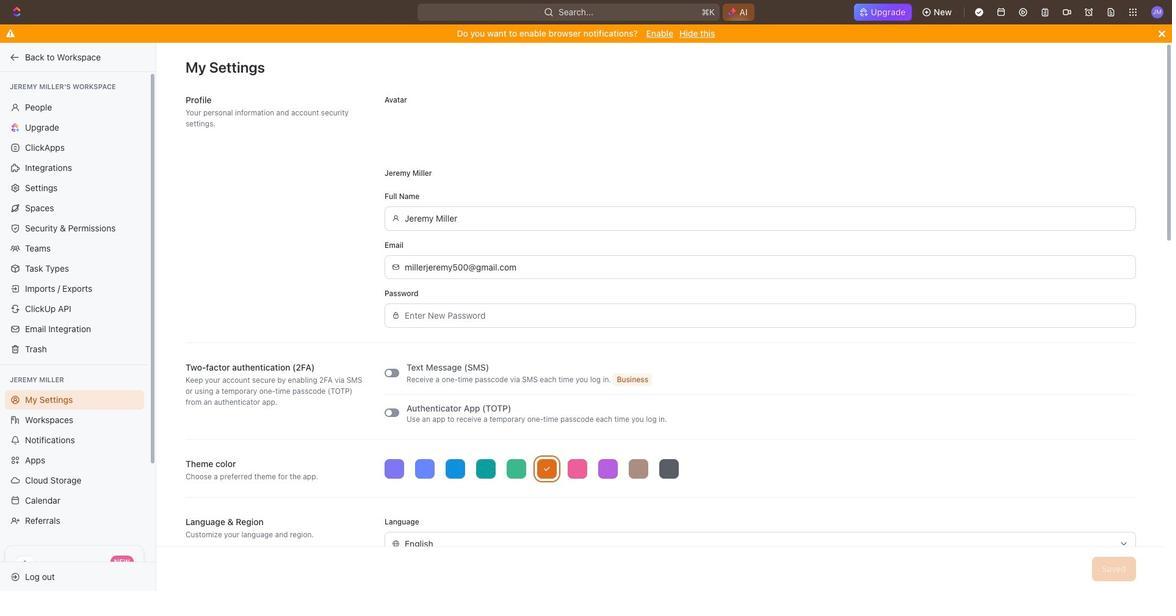 Task type: describe. For each thing, give the bounding box(es) containing it.
7 option from the left
[[568, 459, 588, 479]]

Enter Email text field
[[405, 256, 1130, 279]]

6 option from the left
[[538, 459, 557, 479]]

5 option from the left
[[507, 459, 527, 479]]

8 option from the left
[[599, 459, 618, 479]]

Enter Username text field
[[405, 207, 1130, 230]]

4 option from the left
[[476, 459, 496, 479]]



Task type: locate. For each thing, give the bounding box(es) containing it.
3 option from the left
[[446, 459, 465, 479]]

Enter New Password text field
[[405, 304, 1130, 327]]

10 option from the left
[[660, 459, 679, 479]]

9 option from the left
[[629, 459, 649, 479]]

1 option from the left
[[385, 459, 404, 479]]

None text field
[[405, 532, 1115, 555]]

2 option from the left
[[415, 459, 435, 479]]

available on business plans or higher element
[[614, 374, 653, 386]]

option
[[385, 459, 404, 479], [415, 459, 435, 479], [446, 459, 465, 479], [476, 459, 496, 479], [507, 459, 527, 479], [538, 459, 557, 479], [568, 459, 588, 479], [599, 459, 618, 479], [629, 459, 649, 479], [660, 459, 679, 479]]

list box
[[385, 459, 1137, 479]]



Task type: vqa. For each thing, say whether or not it's contained in the screenshot.
"tree"
no



